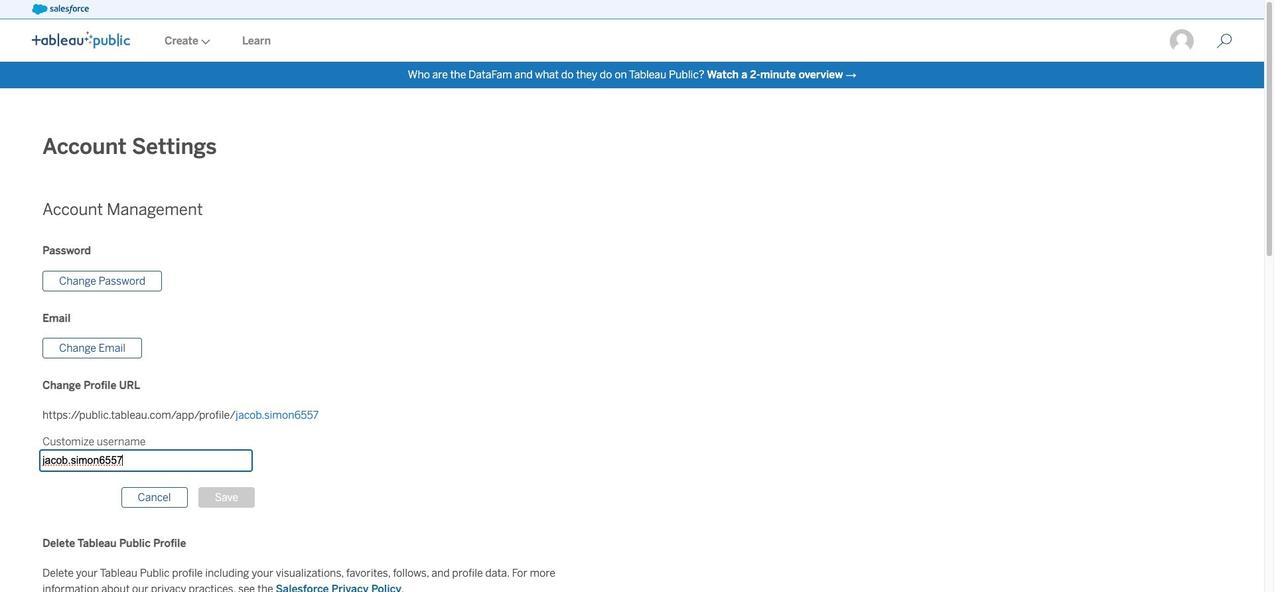 Task type: vqa. For each thing, say whether or not it's contained in the screenshot.
the Salesforce Logo
yes



Task type: locate. For each thing, give the bounding box(es) containing it.
salesforce logo image
[[32, 4, 89, 15]]

None field
[[40, 450, 252, 471]]

logo image
[[32, 31, 130, 48]]



Task type: describe. For each thing, give the bounding box(es) containing it.
go to search image
[[1201, 33, 1249, 49]]

create image
[[198, 39, 210, 44]]

jacob.simon6557 image
[[1169, 28, 1195, 54]]



